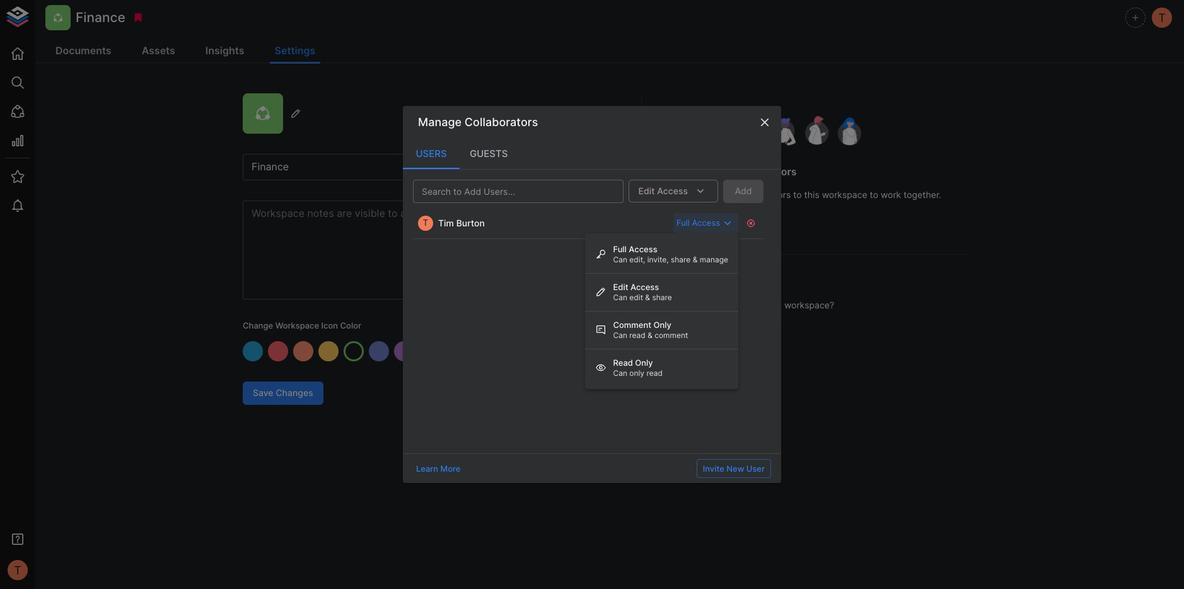 Task type: vqa. For each thing, say whether or not it's contained in the screenshot.


Task type: locate. For each thing, give the bounding box(es) containing it.
can left edit
[[613, 293, 627, 302]]

t
[[1159, 11, 1166, 25], [423, 218, 428, 228], [14, 563, 21, 577]]

edit access can edit & share
[[613, 282, 672, 302]]

share for full access
[[671, 255, 691, 264]]

& right edit
[[645, 293, 650, 302]]

Workspace Name text field
[[243, 154, 601, 180]]

0 vertical spatial t button
[[1150, 6, 1174, 30]]

zone
[[727, 276, 752, 288]]

1 vertical spatial manage collaborators
[[689, 165, 797, 178]]

only for read only
[[635, 358, 653, 368]]

to right want
[[727, 300, 736, 311]]

tab list containing users
[[403, 139, 781, 169]]

read
[[613, 358, 633, 368]]

comment only can read & comment
[[613, 320, 688, 340]]

this for to
[[804, 189, 820, 200]]

comment
[[655, 331, 688, 340]]

to left work
[[870, 189, 878, 200]]

full up edit access can edit & share
[[613, 244, 627, 254]]

0 horizontal spatial t button
[[4, 556, 32, 584]]

edit inside manage collaborators dialog
[[639, 185, 655, 196]]

read inside the read only can only read
[[647, 368, 663, 378]]

access up edit
[[631, 282, 659, 292]]

access inside full access can edit, invite, share & manage
[[629, 244, 658, 254]]

collaborators
[[736, 189, 791, 200]]

can for comment
[[613, 331, 627, 340]]

0 vertical spatial only
[[654, 320, 672, 330]]

1 horizontal spatial only
[[654, 320, 672, 330]]

access for full access can edit, invite, share & manage
[[629, 244, 658, 254]]

edit
[[639, 185, 655, 196], [683, 217, 699, 227], [613, 282, 628, 292]]

can inside the read only can only read
[[613, 368, 627, 378]]

t inside dialog
[[423, 218, 428, 228]]

settings
[[275, 44, 315, 57]]

remove
[[703, 189, 734, 200]]

1 horizontal spatial manage collaborators
[[689, 165, 797, 178]]

2 vertical spatial &
[[648, 331, 653, 340]]

learn more button
[[413, 459, 464, 478]]

full for full access
[[677, 218, 690, 228]]

collaborators inside edit collaborators button
[[701, 217, 758, 227]]

4 can from the top
[[613, 368, 627, 378]]

& inside comment only can read & comment
[[648, 331, 653, 340]]

read only can only read
[[613, 358, 663, 378]]

1 can from the top
[[613, 255, 627, 264]]

users
[[416, 148, 447, 160]]

0 vertical spatial edit
[[639, 185, 655, 196]]

permanently
[[683, 327, 736, 338]]

only inside comment only can read & comment
[[654, 320, 672, 330]]

can down 'comment'
[[613, 331, 627, 340]]

0 vertical spatial full
[[677, 218, 690, 228]]

2 horizontal spatial edit
[[683, 217, 699, 227]]

1 horizontal spatial to
[[794, 189, 802, 200]]

edit left add
[[639, 185, 655, 196]]

1 vertical spatial &
[[645, 293, 650, 302]]

0 horizontal spatial read
[[630, 331, 646, 340]]

read right only
[[647, 368, 663, 378]]

0 horizontal spatial only
[[635, 358, 653, 368]]

only up only
[[635, 358, 653, 368]]

save changes button
[[243, 382, 323, 405]]

0 vertical spatial read
[[630, 331, 646, 340]]

0 vertical spatial collaborators
[[465, 115, 538, 129]]

1 vertical spatial share
[[652, 293, 672, 302]]

full
[[677, 218, 690, 228], [613, 244, 627, 254]]

manage collaborators up guests
[[418, 115, 538, 129]]

to right collaborators
[[794, 189, 802, 200]]

want
[[704, 300, 725, 311]]

manage
[[418, 115, 462, 129], [689, 165, 728, 178]]

edit access button
[[628, 179, 718, 203]]

0 horizontal spatial manage
[[418, 115, 462, 129]]

user
[[747, 463, 765, 473]]

1 vertical spatial this
[[767, 300, 782, 311]]

0 vertical spatial t
[[1159, 11, 1166, 25]]

1 horizontal spatial edit
[[639, 185, 655, 196]]

1 vertical spatial edit
[[683, 217, 699, 227]]

1 horizontal spatial this
[[804, 189, 820, 200]]

can inside comment only can read & comment
[[613, 331, 627, 340]]

invite
[[703, 463, 725, 473]]

this left workspace
[[804, 189, 820, 200]]

this
[[804, 189, 820, 200], [767, 300, 782, 311]]

0 vertical spatial manage
[[418, 115, 462, 129]]

1 vertical spatial full
[[613, 244, 627, 254]]

can inside edit access can edit & share
[[613, 293, 627, 302]]

access inside 'button'
[[692, 218, 720, 228]]

manage up remove
[[689, 165, 728, 178]]

1 horizontal spatial read
[[647, 368, 663, 378]]

1 vertical spatial read
[[647, 368, 663, 378]]

tim
[[438, 218, 454, 228]]

1 vertical spatial t button
[[4, 556, 32, 584]]

3 can from the top
[[613, 331, 627, 340]]

share inside edit access can edit & share
[[652, 293, 672, 302]]

1 horizontal spatial t
[[423, 218, 428, 228]]

1 vertical spatial collaborators
[[731, 165, 797, 178]]

only for comment only
[[654, 320, 672, 330]]

share inside full access can edit, invite, share & manage
[[671, 255, 691, 264]]

2 can from the top
[[613, 293, 627, 302]]

edit for edit collaborators
[[683, 217, 699, 227]]

this right delete
[[767, 300, 782, 311]]

only
[[630, 368, 645, 378]]

0 vertical spatial this
[[804, 189, 820, 200]]

can left edit,
[[613, 255, 627, 264]]

workspace?
[[784, 300, 834, 311]]

2 vertical spatial collaborators
[[701, 217, 758, 227]]

can inside full access can edit, invite, share & manage
[[613, 255, 627, 264]]

0 horizontal spatial t
[[14, 563, 21, 577]]

insights
[[206, 44, 244, 57]]

full inside full access can edit, invite, share & manage
[[613, 244, 627, 254]]

2 vertical spatial edit
[[613, 282, 628, 292]]

manage collaborators dialog
[[403, 106, 781, 483]]

collaborators
[[465, 115, 538, 129], [731, 165, 797, 178], [701, 217, 758, 227]]

insights link
[[200, 39, 249, 64]]

only up comment
[[654, 320, 672, 330]]

0 vertical spatial share
[[671, 255, 691, 264]]

0 horizontal spatial edit
[[613, 282, 628, 292]]

1 vertical spatial t
[[423, 218, 428, 228]]

danger
[[689, 276, 724, 288]]

0 horizontal spatial manage collaborators
[[418, 115, 538, 129]]

read
[[630, 331, 646, 340], [647, 368, 663, 378]]

1 vertical spatial only
[[635, 358, 653, 368]]

only inside the read only can only read
[[635, 358, 653, 368]]

2 vertical spatial t
[[14, 563, 21, 577]]

t button
[[1150, 6, 1174, 30], [4, 556, 32, 584]]

access for edit access
[[657, 185, 688, 196]]

& left the manage at the top right of page
[[693, 255, 698, 264]]

access
[[657, 185, 688, 196], [692, 218, 720, 228], [629, 244, 658, 254], [631, 282, 659, 292]]

delete
[[738, 300, 764, 311]]

collaborators up guests button
[[465, 115, 538, 129]]

manage collaborators
[[418, 115, 538, 129], [689, 165, 797, 178]]

only
[[654, 320, 672, 330], [635, 358, 653, 368]]

&
[[693, 255, 698, 264], [645, 293, 650, 302], [648, 331, 653, 340]]

save changes
[[253, 387, 313, 398]]

& inside edit access can edit & share
[[645, 293, 650, 302]]

1 horizontal spatial manage
[[689, 165, 728, 178]]

learn more
[[416, 463, 461, 473]]

0 vertical spatial manage collaborators
[[418, 115, 538, 129]]

users button
[[403, 139, 460, 169]]

share
[[671, 255, 691, 264], [652, 293, 672, 302]]

access inside edit access can edit & share
[[631, 282, 659, 292]]

guests
[[470, 148, 508, 160]]

0 vertical spatial &
[[693, 255, 698, 264]]

change workspace icon color
[[243, 320, 361, 330]]

share right invite, on the right of the page
[[671, 255, 691, 264]]

full down add
[[677, 218, 690, 228]]

tab list
[[403, 139, 781, 169]]

can
[[613, 255, 627, 264], [613, 293, 627, 302], [613, 331, 627, 340], [613, 368, 627, 378]]

read down 'comment'
[[630, 331, 646, 340]]

to
[[794, 189, 802, 200], [870, 189, 878, 200], [727, 300, 736, 311]]

edit up 'comment'
[[613, 282, 628, 292]]

1 horizontal spatial full
[[677, 218, 690, 228]]

manage
[[700, 255, 728, 264]]

0 horizontal spatial full
[[613, 244, 627, 254]]

full inside 'button'
[[677, 218, 690, 228]]

new
[[727, 463, 744, 473]]

access up edit,
[[629, 244, 658, 254]]

edit for edit access
[[639, 185, 655, 196]]

edit down or
[[683, 217, 699, 227]]

manage collaborators up collaborators
[[689, 165, 797, 178]]

assets
[[142, 44, 175, 57]]

collaborators down remove
[[701, 217, 758, 227]]

0 horizontal spatial this
[[767, 300, 782, 311]]

share left 'do'
[[652, 293, 672, 302]]

access left or
[[657, 185, 688, 196]]

collaborators up collaborators
[[731, 165, 797, 178]]

manage up users button
[[418, 115, 462, 129]]

this for delete
[[767, 300, 782, 311]]

edit,
[[630, 255, 645, 264]]

0 horizontal spatial to
[[727, 300, 736, 311]]

& down 'comment'
[[648, 331, 653, 340]]

access inside button
[[657, 185, 688, 196]]

can down read
[[613, 368, 627, 378]]

2 horizontal spatial t
[[1159, 11, 1166, 25]]

access down or
[[692, 218, 720, 228]]

together.
[[904, 189, 942, 200]]



Task type: describe. For each thing, give the bounding box(es) containing it.
remove bookmark image
[[132, 12, 144, 23]]

can for full
[[613, 255, 627, 264]]

finance
[[76, 10, 125, 25]]

manage inside dialog
[[418, 115, 462, 129]]

full access can edit, invite, share & manage
[[613, 244, 728, 264]]

invite new user
[[703, 463, 765, 473]]

documents
[[55, 44, 111, 57]]

1 horizontal spatial t button
[[1150, 6, 1174, 30]]

can for edit
[[613, 293, 627, 302]]

burton
[[456, 218, 485, 228]]

manage collaborators inside dialog
[[418, 115, 538, 129]]

edit inside edit access can edit & share
[[613, 282, 628, 292]]

& for access
[[645, 293, 650, 302]]

add
[[672, 189, 689, 200]]

permanently delete button
[[672, 322, 776, 345]]

color
[[340, 320, 361, 330]]

t for bottom 't' button
[[14, 563, 21, 577]]

learn
[[416, 463, 438, 473]]

settings link
[[270, 39, 321, 64]]

comment
[[613, 320, 651, 330]]

t for rightmost 't' button
[[1159, 11, 1166, 25]]

permanently delete
[[683, 327, 766, 338]]

invite,
[[647, 255, 669, 264]]

Workspace notes are visible to all members and guests. text field
[[243, 201, 601, 300]]

change
[[243, 320, 273, 330]]

workspace
[[275, 320, 319, 330]]

edit collaborators button
[[672, 211, 768, 234]]

or
[[692, 189, 700, 200]]

guests button
[[460, 139, 518, 169]]

can for read
[[613, 368, 627, 378]]

full for full access can edit, invite, share & manage
[[613, 244, 627, 254]]

edit
[[630, 293, 643, 302]]

Search to Add Users... text field
[[417, 183, 599, 199]]

work
[[881, 189, 901, 200]]

edit access
[[639, 185, 688, 196]]

2 horizontal spatial to
[[870, 189, 878, 200]]

do
[[672, 300, 684, 311]]

danger zone
[[689, 276, 752, 288]]

full access
[[677, 218, 720, 228]]

read inside comment only can read & comment
[[630, 331, 646, 340]]

1 vertical spatial manage
[[689, 165, 728, 178]]

edit collaborators
[[683, 217, 758, 227]]

save
[[253, 387, 273, 398]]

do you want to delete this workspace?
[[672, 300, 834, 311]]

& for only
[[648, 331, 653, 340]]

icon
[[321, 320, 338, 330]]

delete
[[738, 327, 766, 338]]

collaborators inside manage collaborators dialog
[[465, 115, 538, 129]]

add or remove collaborators to this workspace to work together.
[[672, 189, 942, 200]]

access for full access
[[692, 218, 720, 228]]

tim burton
[[438, 218, 485, 228]]

documents link
[[50, 39, 116, 64]]

full access button
[[674, 213, 738, 233]]

workspace
[[822, 189, 868, 200]]

more
[[441, 463, 461, 473]]

changes
[[276, 387, 313, 398]]

access for edit access can edit & share
[[631, 282, 659, 292]]

you
[[687, 300, 702, 311]]

& inside full access can edit, invite, share & manage
[[693, 255, 698, 264]]

assets link
[[137, 39, 180, 64]]

share for edit access
[[652, 293, 672, 302]]



